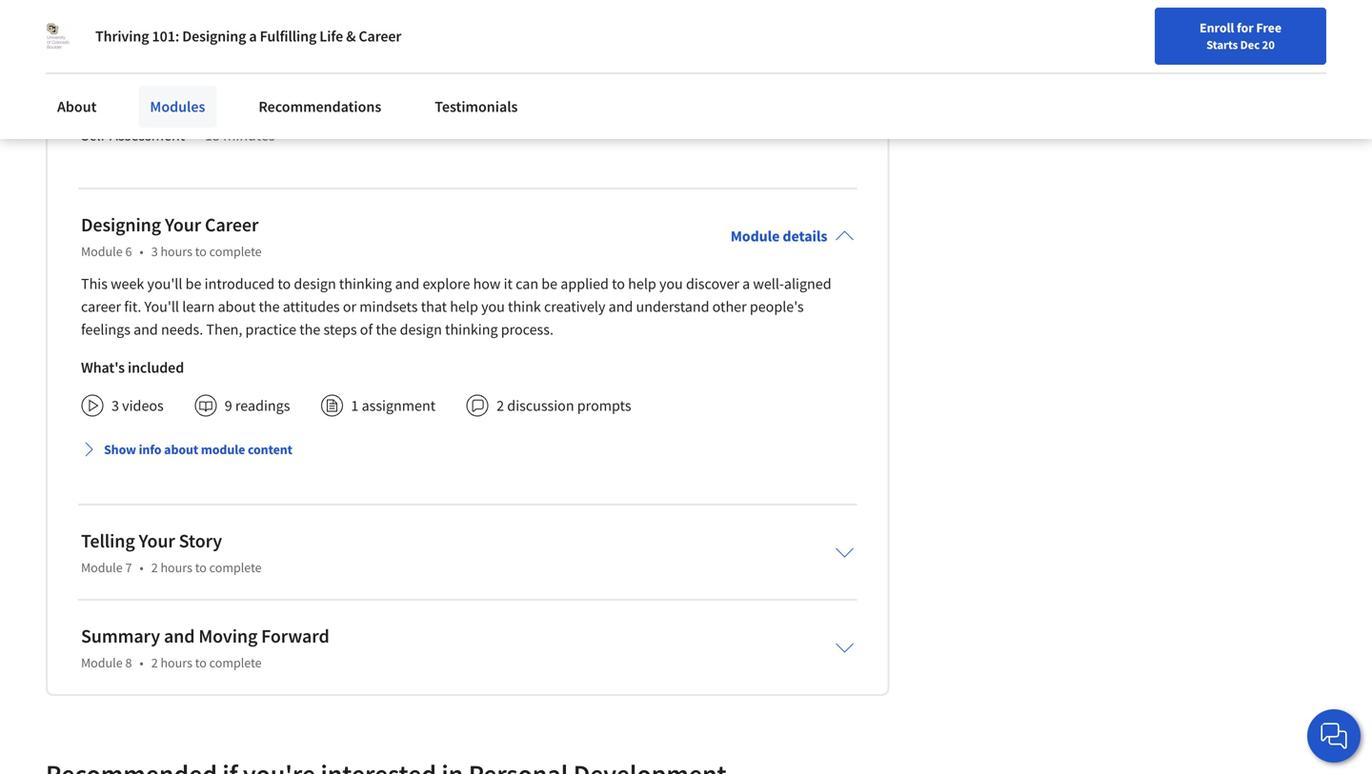 Task type: vqa. For each thing, say whether or not it's contained in the screenshot.
the the in the What is the difference between Coursera for Teams and Coursera Plus? dropdown button
no



Task type: describe. For each thing, give the bounding box(es) containing it.
• left total
[[255, 12, 260, 31]]

6
[[125, 243, 132, 260]]

1 horizontal spatial designing
[[182, 27, 246, 46]]

0 horizontal spatial 20
[[238, 88, 253, 107]]

complete inside "summary and moving forward module 8 • 2 hours to complete"
[[209, 655, 262, 672]]

self-assessment • 15 minutes
[[81, 126, 275, 145]]

2 inside 'telling your story module 7 • 2 hours to complete'
[[151, 560, 158, 577]]

20 minutes
[[238, 88, 308, 107]]

starts
[[1207, 37, 1238, 52]]

• inside "summary and moving forward module 8 • 2 hours to complete"
[[140, 655, 144, 672]]

explore
[[423, 275, 470, 294]]

hours for story
[[161, 560, 192, 577]]

testimonials link
[[423, 86, 529, 128]]

applied
[[561, 275, 609, 294]]

45
[[303, 12, 318, 31]]

coursera image
[[23, 15, 144, 46]]

telling your story module 7 • 2 hours to complete
[[81, 530, 262, 577]]

module details
[[731, 227, 827, 246]]

discover
[[686, 275, 739, 294]]

enroll for free starts dec 20
[[1200, 19, 1282, 52]]

1 vertical spatial minutes
[[256, 88, 308, 107]]

story
[[179, 530, 222, 553]]

aligned
[[784, 275, 832, 294]]

think
[[508, 298, 541, 317]]

8
[[125, 655, 132, 672]]

details
[[783, 227, 827, 246]]

introduced
[[205, 275, 275, 294]]

dec
[[1240, 37, 1260, 52]]

0 horizontal spatial a
[[249, 27, 257, 46]]

readings
[[235, 397, 290, 416]]

and down applied
[[609, 298, 633, 317]]

1 vertical spatial you
[[481, 298, 505, 317]]

2 discussion prompts
[[497, 397, 631, 416]]

show
[[104, 441, 136, 459]]

about
[[57, 97, 97, 116]]

and up mindsets
[[395, 275, 420, 294]]

0 vertical spatial 2
[[497, 397, 504, 416]]

meaning in your work
[[81, 88, 218, 107]]

or
[[343, 298, 356, 317]]

info
[[139, 441, 161, 459]]

meaning
[[81, 88, 135, 107]]

designing your career module 6 • 3 hours to complete
[[81, 213, 262, 260]]

modules
[[150, 97, 205, 116]]

hours for career
[[161, 243, 192, 260]]

forward
[[261, 625, 329, 649]]

free
[[1256, 19, 1282, 36]]

show info about module content
[[104, 441, 292, 459]]

that
[[421, 298, 447, 317]]

content
[[248, 441, 292, 459]]

process.
[[501, 320, 554, 339]]

then,
[[206, 320, 242, 339]]

recommendations link
[[247, 86, 393, 128]]

what's included
[[81, 359, 184, 378]]

fit.
[[124, 298, 141, 317]]

and inside "summary and moving forward module 8 • 2 hours to complete"
[[164, 625, 195, 649]]

3 inside designing your career module 6 • 3 hours to complete
[[151, 243, 158, 260]]

learn
[[182, 298, 215, 317]]

7
[[125, 560, 132, 577]]

it
[[504, 275, 513, 294]]

what's
[[81, 359, 125, 378]]

in
[[138, 88, 150, 107]]

3 videos
[[111, 397, 164, 416]]

thriving 101: designing a fulfilling life & career
[[95, 27, 401, 46]]

1 horizontal spatial design
[[400, 320, 442, 339]]

summary and moving forward module 8 • 2 hours to complete
[[81, 625, 329, 672]]

total
[[268, 12, 300, 31]]

creatively
[[544, 298, 606, 317]]

1 assignment
[[351, 397, 436, 416]]

this week you'll be introduced to design thinking and explore how it can be applied to help you discover a well-aligned career fit.  you'll learn about the attitudes or mindsets that help you think creatively and understand other people's feelings and needs. then, practice the steps of the design thinking process.
[[81, 275, 832, 339]]

fulfilling
[[260, 27, 317, 46]]

3 discussion prompts
[[111, 12, 248, 31]]

well-
[[753, 275, 784, 294]]

complete for designing your career
[[209, 243, 262, 260]]

to up attitudes
[[278, 275, 291, 294]]

101:
[[152, 27, 179, 46]]

9
[[225, 397, 232, 416]]

people's
[[750, 298, 804, 317]]

0 vertical spatial thinking
[[339, 275, 392, 294]]

• inside designing your career module 6 • 3 hours to complete
[[140, 243, 144, 260]]

how
[[473, 275, 501, 294]]

2 be from the left
[[542, 275, 558, 294]]

complete for telling your story
[[209, 560, 262, 577]]

about inside this week you'll be introduced to design thinking and explore how it can be applied to help you discover a well-aligned career fit.  you'll learn about the attitudes or mindsets that help you think creatively and understand other people's feelings and needs. then, practice the steps of the design thinking process.
[[218, 298, 256, 317]]

career
[[81, 298, 121, 317]]

chat with us image
[[1319, 721, 1349, 752]]

module
[[201, 441, 245, 459]]

designing inside designing your career module 6 • 3 hours to complete
[[81, 213, 161, 237]]

enroll
[[1200, 19, 1234, 36]]

• total 45 minutes
[[255, 12, 374, 31]]

you'll
[[144, 298, 179, 317]]

1 horizontal spatial help
[[628, 275, 656, 294]]

this
[[81, 275, 108, 294]]

steps
[[324, 320, 357, 339]]



Task type: locate. For each thing, give the bounding box(es) containing it.
1 vertical spatial your
[[165, 213, 201, 237]]

attitudes
[[283, 298, 340, 317]]

0 vertical spatial design
[[294, 275, 336, 294]]

2 vertical spatial hours
[[161, 655, 192, 672]]

1 vertical spatial prompts
[[577, 397, 631, 416]]

design up attitudes
[[294, 275, 336, 294]]

module inside designing your career module 6 • 3 hours to complete
[[81, 243, 123, 260]]

hours inside "summary and moving forward module 8 • 2 hours to complete"
[[161, 655, 192, 672]]

career up introduced
[[205, 213, 259, 237]]

None search field
[[272, 12, 586, 50]]

2 complete from the top
[[209, 560, 262, 577]]

0 horizontal spatial help
[[450, 298, 478, 317]]

discussion for 2
[[507, 397, 574, 416]]

1 vertical spatial 3
[[151, 243, 158, 260]]

1 horizontal spatial you
[[659, 275, 683, 294]]

1 vertical spatial designing
[[81, 213, 161, 237]]

minutes down the fulfilling
[[256, 88, 308, 107]]

your for story
[[139, 530, 175, 553]]

3 left 101:
[[111, 12, 119, 31]]

your left story
[[139, 530, 175, 553]]

1 horizontal spatial thinking
[[445, 320, 498, 339]]

complete
[[209, 243, 262, 260], [209, 560, 262, 577], [209, 655, 262, 672]]

1
[[351, 397, 359, 416]]

3
[[111, 12, 119, 31], [151, 243, 158, 260], [111, 397, 119, 416]]

a left total
[[249, 27, 257, 46]]

0 vertical spatial minutes
[[321, 12, 374, 31]]

mindsets
[[359, 298, 418, 317]]

self-
[[81, 126, 110, 145]]

0 horizontal spatial prompts
[[193, 12, 248, 31]]

1 vertical spatial 2
[[151, 560, 158, 577]]

1 vertical spatial design
[[400, 320, 442, 339]]

help down explore
[[450, 298, 478, 317]]

• right 8
[[140, 655, 144, 672]]

included
[[128, 359, 184, 378]]

assignment
[[362, 397, 436, 416]]

0 vertical spatial designing
[[182, 27, 246, 46]]

thinking down that
[[445, 320, 498, 339]]

2 right 7 in the bottom of the page
[[151, 560, 158, 577]]

designing right 101:
[[182, 27, 246, 46]]

1 horizontal spatial prompts
[[577, 397, 631, 416]]

a
[[249, 27, 257, 46], [742, 275, 750, 294]]

20 down free
[[1262, 37, 1275, 52]]

0 vertical spatial a
[[249, 27, 257, 46]]

your inside 'telling your story module 7 • 2 hours to complete'
[[139, 530, 175, 553]]

0 horizontal spatial you
[[481, 298, 505, 317]]

2 hours from the top
[[161, 560, 192, 577]]

module left 7 in the bottom of the page
[[81, 560, 123, 577]]

hours down story
[[161, 560, 192, 577]]

0 vertical spatial career
[[359, 27, 401, 46]]

2 vertical spatial complete
[[209, 655, 262, 672]]

of
[[360, 320, 373, 339]]

9 readings
[[225, 397, 290, 416]]

0 horizontal spatial about
[[164, 441, 198, 459]]

1 horizontal spatial career
[[359, 27, 401, 46]]

module left the 6
[[81, 243, 123, 260]]

about down introduced
[[218, 298, 256, 317]]

complete inside 'telling your story module 7 • 2 hours to complete'
[[209, 560, 262, 577]]

1 vertical spatial complete
[[209, 560, 262, 577]]

2 right 8
[[151, 655, 158, 672]]

2 down process.
[[497, 397, 504, 416]]

0 vertical spatial discussion
[[122, 12, 190, 31]]

0 horizontal spatial be
[[185, 275, 201, 294]]

1 complete from the top
[[209, 243, 262, 260]]

0 vertical spatial you
[[659, 275, 683, 294]]

telling
[[81, 530, 135, 553]]

hours right 8
[[161, 655, 192, 672]]

minutes right 15
[[223, 126, 275, 145]]

week
[[111, 275, 144, 294]]

3 right the 6
[[151, 243, 158, 260]]

3 hours from the top
[[161, 655, 192, 672]]

the down attitudes
[[299, 320, 320, 339]]

&
[[346, 27, 356, 46]]

0 vertical spatial help
[[628, 275, 656, 294]]

prompts
[[193, 12, 248, 31], [577, 397, 631, 416]]

1 vertical spatial career
[[205, 213, 259, 237]]

and left 'moving'
[[164, 625, 195, 649]]

1 vertical spatial thinking
[[445, 320, 498, 339]]

1 horizontal spatial discussion
[[507, 397, 574, 416]]

module
[[731, 227, 780, 246], [81, 243, 123, 260], [81, 560, 123, 577], [81, 655, 123, 672]]

2 vertical spatial 3
[[111, 397, 119, 416]]

discussion for 3
[[122, 12, 190, 31]]

to inside designing your career module 6 • 3 hours to complete
[[195, 243, 207, 260]]

to right applied
[[612, 275, 625, 294]]

hours inside 'telling your story module 7 • 2 hours to complete'
[[161, 560, 192, 577]]

and
[[395, 275, 420, 294], [609, 298, 633, 317], [134, 320, 158, 339], [164, 625, 195, 649]]

complete inside designing your career module 6 • 3 hours to complete
[[209, 243, 262, 260]]

2 inside "summary and moving forward module 8 • 2 hours to complete"
[[151, 655, 158, 672]]

help up understand
[[628, 275, 656, 294]]

hours
[[161, 243, 192, 260], [161, 560, 192, 577], [161, 655, 192, 672]]

assessment
[[110, 126, 185, 145]]

1 vertical spatial about
[[164, 441, 198, 459]]

module inside "summary and moving forward module 8 • 2 hours to complete"
[[81, 655, 123, 672]]

your inside designing your career module 6 • 3 hours to complete
[[165, 213, 201, 237]]

videos
[[122, 397, 164, 416]]

testimonials
[[435, 97, 518, 116]]

1 vertical spatial a
[[742, 275, 750, 294]]

1 horizontal spatial about
[[218, 298, 256, 317]]

you down how
[[481, 298, 505, 317]]

0 vertical spatial prompts
[[193, 12, 248, 31]]

designing
[[182, 27, 246, 46], [81, 213, 161, 237]]

feelings
[[81, 320, 130, 339]]

life
[[319, 27, 343, 46]]

complete down 'moving'
[[209, 655, 262, 672]]

1 vertical spatial hours
[[161, 560, 192, 577]]

2 vertical spatial 2
[[151, 655, 158, 672]]

career right &
[[359, 27, 401, 46]]

work
[[185, 88, 218, 107]]

your up you'll
[[165, 213, 201, 237]]

to inside 'telling your story module 7 • 2 hours to complete'
[[195, 560, 207, 577]]

20
[[1262, 37, 1275, 52], [238, 88, 253, 107]]

•
[[255, 12, 260, 31], [193, 126, 197, 145], [140, 243, 144, 260], [140, 560, 144, 577], [140, 655, 144, 672]]

you up understand
[[659, 275, 683, 294]]

your for career
[[165, 213, 201, 237]]

for
[[1237, 19, 1254, 36]]

complete up introduced
[[209, 243, 262, 260]]

a inside this week you'll be introduced to design thinking and explore how it can be applied to help you discover a well-aligned career fit.  you'll learn about the attitudes or mindsets that help you think creatively and understand other people's feelings and needs. then, practice the steps of the design thinking process.
[[742, 275, 750, 294]]

0 horizontal spatial design
[[294, 275, 336, 294]]

0 vertical spatial complete
[[209, 243, 262, 260]]

the
[[259, 298, 280, 317], [299, 320, 320, 339], [376, 320, 397, 339]]

1 hours from the top
[[161, 243, 192, 260]]

needs.
[[161, 320, 203, 339]]

0 horizontal spatial the
[[259, 298, 280, 317]]

design down that
[[400, 320, 442, 339]]

modules link
[[139, 86, 217, 128]]

3 complete from the top
[[209, 655, 262, 672]]

• right the 6
[[140, 243, 144, 260]]

2
[[497, 397, 504, 416], [151, 560, 158, 577], [151, 655, 158, 672]]

to down story
[[195, 560, 207, 577]]

about link
[[46, 86, 108, 128]]

20 inside enroll for free starts dec 20
[[1262, 37, 1275, 52]]

recommendations
[[259, 97, 381, 116]]

to down 'moving'
[[195, 655, 207, 672]]

hours inside designing your career module 6 • 3 hours to complete
[[161, 243, 192, 260]]

help
[[628, 275, 656, 294], [450, 298, 478, 317]]

thinking
[[339, 275, 392, 294], [445, 320, 498, 339]]

0 horizontal spatial designing
[[81, 213, 161, 237]]

discussion down process.
[[507, 397, 574, 416]]

career inside designing your career module 6 • 3 hours to complete
[[205, 213, 259, 237]]

show info about module content button
[[73, 433, 300, 467]]

thinking up or
[[339, 275, 392, 294]]

be right can
[[542, 275, 558, 294]]

discussion up meaning in your work
[[122, 12, 190, 31]]

minutes right 45
[[321, 12, 374, 31]]

moving
[[199, 625, 258, 649]]

3 left videos
[[111, 397, 119, 416]]

0 horizontal spatial discussion
[[122, 12, 190, 31]]

the right of
[[376, 320, 397, 339]]

to up introduced
[[195, 243, 207, 260]]

0 horizontal spatial thinking
[[339, 275, 392, 294]]

to inside "summary and moving forward module 8 • 2 hours to complete"
[[195, 655, 207, 672]]

1 horizontal spatial the
[[299, 320, 320, 339]]

be
[[185, 275, 201, 294], [542, 275, 558, 294]]

3 for 3 discussion prompts
[[111, 12, 119, 31]]

0 vertical spatial hours
[[161, 243, 192, 260]]

1 vertical spatial help
[[450, 298, 478, 317]]

1 vertical spatial 20
[[238, 88, 253, 107]]

0 vertical spatial about
[[218, 298, 256, 317]]

the up practice
[[259, 298, 280, 317]]

understand
[[636, 298, 709, 317]]

minutes
[[321, 12, 374, 31], [256, 88, 308, 107], [223, 126, 275, 145]]

prompts for 3 discussion prompts
[[193, 12, 248, 31]]

designing up the 6
[[81, 213, 161, 237]]

other
[[712, 298, 747, 317]]

module inside 'telling your story module 7 • 2 hours to complete'
[[81, 560, 123, 577]]

0 horizontal spatial career
[[205, 213, 259, 237]]

0 vertical spatial 20
[[1262, 37, 1275, 52]]

module up well-
[[731, 227, 780, 246]]

1 horizontal spatial a
[[742, 275, 750, 294]]

• inside 'telling your story module 7 • 2 hours to complete'
[[140, 560, 144, 577]]

0 vertical spatial your
[[153, 88, 182, 107]]

summary
[[81, 625, 160, 649]]

your right in
[[153, 88, 182, 107]]

about right info
[[164, 441, 198, 459]]

a left well-
[[742, 275, 750, 294]]

3 for 3 videos
[[111, 397, 119, 416]]

you'll
[[147, 275, 182, 294]]

1 vertical spatial discussion
[[507, 397, 574, 416]]

1 horizontal spatial be
[[542, 275, 558, 294]]

1 be from the left
[[185, 275, 201, 294]]

15
[[205, 126, 220, 145]]

• right 7 in the bottom of the page
[[140, 560, 144, 577]]

20 right work
[[238, 88, 253, 107]]

menu item
[[1028, 19, 1151, 81]]

be up learn
[[185, 275, 201, 294]]

2 horizontal spatial the
[[376, 320, 397, 339]]

can
[[516, 275, 538, 294]]

2 vertical spatial your
[[139, 530, 175, 553]]

1 horizontal spatial 20
[[1262, 37, 1275, 52]]

thriving
[[95, 27, 149, 46]]

and down fit.
[[134, 320, 158, 339]]

your
[[153, 88, 182, 107], [165, 213, 201, 237], [139, 530, 175, 553]]

university of colorado boulder image
[[46, 23, 72, 50]]

module left 8
[[81, 655, 123, 672]]

hours up you'll
[[161, 243, 192, 260]]

discussion
[[122, 12, 190, 31], [507, 397, 574, 416]]

about inside show info about module content dropdown button
[[164, 441, 198, 459]]

• left 15
[[193, 126, 197, 145]]

0 vertical spatial 3
[[111, 12, 119, 31]]

career
[[359, 27, 401, 46], [205, 213, 259, 237]]

about
[[218, 298, 256, 317], [164, 441, 198, 459]]

2 vertical spatial minutes
[[223, 126, 275, 145]]

complete down story
[[209, 560, 262, 577]]

prompts for 2 discussion prompts
[[577, 397, 631, 416]]

practice
[[245, 320, 296, 339]]



